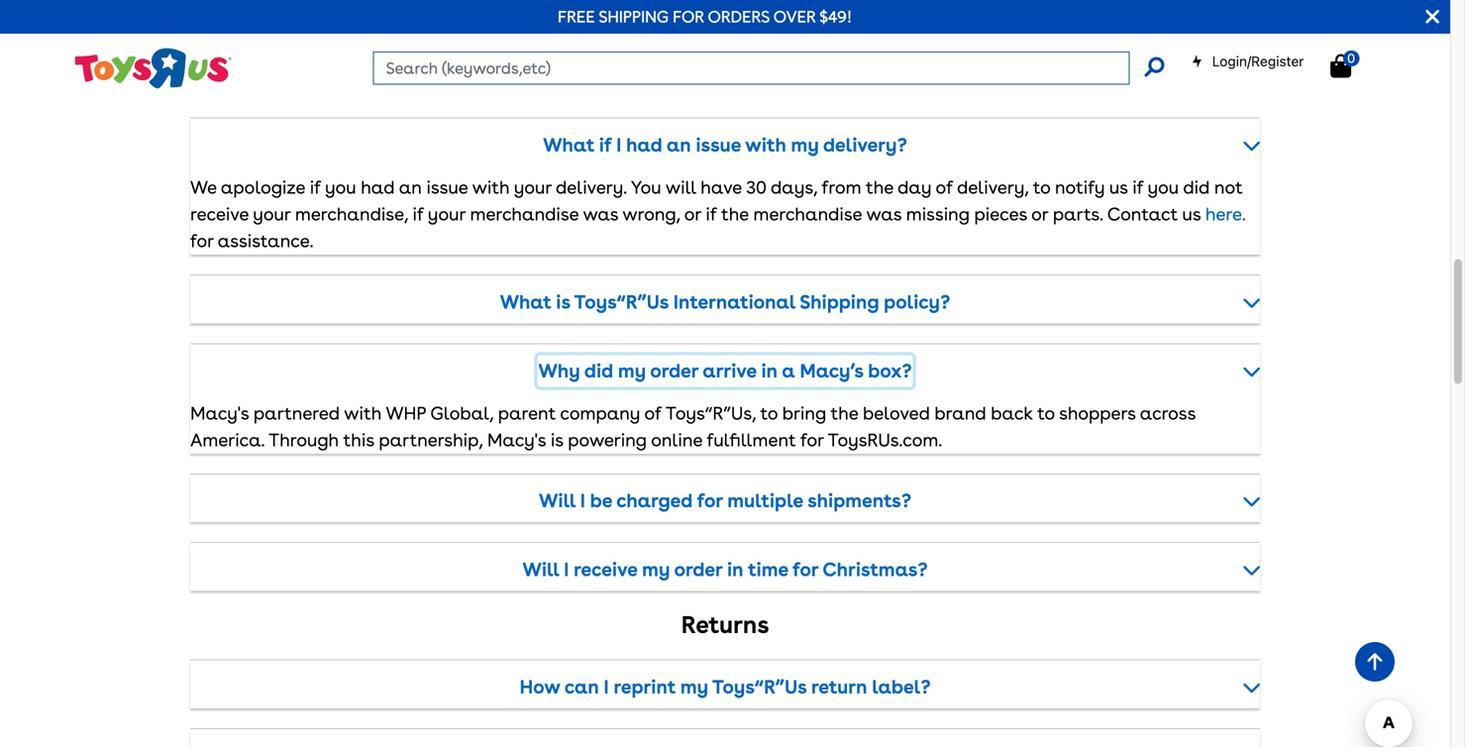 Task type: describe. For each thing, give the bounding box(es) containing it.
delivery.
[[556, 177, 627, 198]]

you
[[631, 177, 662, 198]]

0 vertical spatial issue
[[696, 134, 741, 156]]

why did my order arrive in a macy's box? link
[[190, 355, 1260, 387]]

america.
[[190, 429, 265, 451]]

0
[[1348, 50, 1356, 66]]

this
[[343, 429, 374, 451]]

shoppers
[[1059, 403, 1136, 424]]

if down have on the top of page
[[706, 204, 717, 225]]

returns
[[681, 611, 769, 639]]

login/register button
[[1192, 52, 1304, 71]]

Enter Keyword or Item No. search field
[[373, 52, 1130, 85]]

toysrus.com.
[[828, 429, 943, 451]]

free shipping for orders over $49! link
[[558, 7, 852, 26]]

free
[[558, 7, 595, 26]]

had inside we apologize if you had an issue with your delivery. you will have 30 days, from the day of delivery, to notify us if you did not receive your merchandise, if your merchandise was wrong, or if the merchandise was missing pieces or parts. contact us
[[361, 177, 395, 198]]

0 link
[[1331, 50, 1372, 79]]

macy's partnered with whp global, parent company of toys"r"us, to bring the beloved brand back to shoppers across america. through this partnership, macy's is powering online fulfillment for toysrus.com.
[[190, 403, 1196, 451]]

partnered
[[254, 403, 340, 424]]

return
[[812, 676, 868, 698]]

if up merchandise,
[[310, 177, 321, 198]]

2 merchandise from the left
[[754, 204, 862, 225]]

shipping
[[599, 7, 669, 26]]

0 vertical spatial is
[[556, 291, 570, 313]]

receive inside "link"
[[574, 558, 638, 581]]

for inside "link"
[[793, 558, 819, 581]]

merchandise,
[[295, 204, 408, 225]]

issue inside we apologize if you had an issue with your delivery. you will have 30 days, from the day of delivery, to notify us if you did not receive your merchandise, if your merchandise was wrong, or if the merchandise was missing pieces or parts. contact us
[[427, 177, 468, 198]]

$49!
[[820, 7, 852, 26]]

here. for assistance.
[[190, 204, 1246, 252]]

what for what is toys"r"us international shipping policy?
[[500, 291, 551, 313]]

assistance.
[[218, 230, 314, 252]]

macy's
[[800, 359, 864, 382]]

beloved
[[863, 403, 930, 424]]

0 vertical spatial the
[[866, 177, 894, 198]]

2 was from the left
[[866, 204, 902, 225]]

notify
[[1055, 177, 1105, 198]]

login/register
[[1213, 53, 1304, 69]]

will i receive my order in time for christmas?
[[523, 558, 928, 581]]

company
[[560, 403, 640, 424]]

why did my order arrive in a macy's box?
[[539, 359, 912, 382]]

delivery,
[[957, 177, 1029, 198]]

for inside here. for assistance.
[[190, 230, 214, 252]]

not
[[1215, 177, 1243, 198]]

international
[[674, 291, 796, 313]]

1 vertical spatial the
[[721, 204, 749, 225]]

with inside we apologize if you had an issue with your delivery. you will have 30 days, from the day of delivery, to notify us if you did not receive your merchandise, if your merchandise was wrong, or if the merchandise was missing pieces or parts. contact us
[[472, 177, 510, 198]]

a
[[782, 359, 795, 382]]

my inside "link"
[[642, 558, 670, 581]]

global,
[[430, 403, 494, 424]]

0 vertical spatial toys"r"us
[[574, 291, 669, 313]]

how can i reprint my toys"r"us return label? link
[[190, 671, 1260, 703]]

to up fulfillment
[[760, 403, 778, 424]]

christmas?
[[823, 558, 928, 581]]

2 horizontal spatial your
[[514, 177, 552, 198]]

0 horizontal spatial your
[[253, 204, 291, 225]]

days,
[[771, 177, 818, 198]]

what for what if i had an issue with my delivery?
[[543, 134, 595, 156]]

my right reprint
[[681, 676, 708, 698]]

is inside 'macy's partnered with whp global, parent company of toys"r"us, to bring the beloved brand back to shoppers across america. through this partnership, macy's is powering online fulfillment for toysrus.com.'
[[551, 429, 564, 451]]

to right back
[[1038, 403, 1055, 424]]

delivery?
[[823, 134, 907, 156]]

will for will i receive my order in time for christmas?
[[523, 558, 559, 581]]

to inside we apologize if you had an issue with your delivery. you will have 30 days, from the day of delivery, to notify us if you did not receive your merchandise, if your merchandise was wrong, or if the merchandise was missing pieces or parts. contact us
[[1033, 177, 1051, 198]]

1 horizontal spatial toys"r"us
[[713, 676, 807, 698]]

toys"r"us,
[[666, 403, 756, 424]]

in for a
[[761, 359, 778, 382]]

30
[[746, 177, 767, 198]]

why
[[539, 359, 580, 382]]

how can i reprint my toys"r"us return label?
[[520, 676, 931, 698]]

online
[[651, 429, 703, 451]]

2 you from the left
[[1148, 177, 1179, 198]]

what is toys"r"us international shipping policy?
[[500, 291, 951, 313]]

an inside we apologize if you had an issue with your delivery. you will have 30 days, from the day of delivery, to notify us if you did not receive your merchandise, if your merchandise was wrong, or if the merchandise was missing pieces or parts. contact us
[[399, 177, 422, 198]]

pieces
[[975, 204, 1027, 225]]

1 or from the left
[[684, 204, 701, 225]]

if right merchandise,
[[413, 204, 424, 225]]

charged
[[617, 490, 693, 512]]

of inside 'macy's partnered with whp global, parent company of toys"r"us, to bring the beloved brand back to shoppers across america. through this partnership, macy's is powering online fulfillment for toysrus.com.'
[[645, 403, 662, 424]]

day
[[898, 177, 932, 198]]

of inside we apologize if you had an issue with your delivery. you will have 30 days, from the day of delivery, to notify us if you did not receive your merchandise, if your merchandise was wrong, or if the merchandise was missing pieces or parts. contact us
[[936, 177, 953, 198]]

contact
[[1108, 204, 1178, 225]]

back
[[991, 403, 1033, 424]]

reprint
[[614, 676, 676, 698]]

will i be charged for multiple shipments? link
[[190, 485, 1260, 517]]

1 vertical spatial did
[[585, 359, 614, 382]]

0 vertical spatial macy's
[[190, 403, 249, 424]]

over
[[774, 7, 816, 26]]



Task type: vqa. For each thing, say whether or not it's contained in the screenshot.
toys
no



Task type: locate. For each thing, give the bounding box(es) containing it.
time
[[748, 558, 789, 581]]

1 horizontal spatial issue
[[696, 134, 741, 156]]

0 horizontal spatial did
[[585, 359, 614, 382]]

for down we
[[190, 230, 214, 252]]

toys"r"us down returns
[[713, 676, 807, 698]]

arrive
[[703, 359, 757, 382]]

1 horizontal spatial receive
[[574, 558, 638, 581]]

0 horizontal spatial with
[[344, 403, 382, 424]]

my down charged
[[642, 558, 670, 581]]

merchandise down delivery.
[[470, 204, 579, 225]]

1 vertical spatial with
[[472, 177, 510, 198]]

1 horizontal spatial was
[[866, 204, 902, 225]]

had
[[626, 134, 663, 156], [361, 177, 395, 198]]

did
[[1183, 177, 1210, 198], [585, 359, 614, 382]]

2 vertical spatial with
[[344, 403, 382, 424]]

1 horizontal spatial us
[[1183, 204, 1201, 225]]

0 horizontal spatial of
[[645, 403, 662, 424]]

my up company
[[618, 359, 646, 382]]

label?
[[872, 676, 931, 698]]

1 you from the left
[[325, 177, 356, 198]]

you up merchandise,
[[325, 177, 356, 198]]

had up merchandise,
[[361, 177, 395, 198]]

what up why at the left of page
[[500, 291, 551, 313]]

in for time
[[727, 558, 744, 581]]

toys"r"us down wrong,
[[574, 291, 669, 313]]

what up delivery.
[[543, 134, 595, 156]]

merchandise
[[470, 204, 579, 225], [754, 204, 862, 225]]

1 vertical spatial us
[[1183, 204, 1201, 225]]

0 horizontal spatial you
[[325, 177, 356, 198]]

an up will
[[667, 134, 691, 156]]

your right merchandise,
[[428, 204, 466, 225]]

None search field
[[373, 52, 1165, 85]]

of up "online"
[[645, 403, 662, 424]]

order left arrive
[[650, 359, 699, 382]]

0 horizontal spatial had
[[361, 177, 395, 198]]

my up 'days,'
[[791, 134, 819, 156]]

with inside 'macy's partnered with whp global, parent company of toys"r"us, to bring the beloved brand back to shoppers across america. through this partnership, macy's is powering online fulfillment for toysrus.com.'
[[344, 403, 382, 424]]

us
[[1110, 177, 1128, 198], [1183, 204, 1201, 225]]

the inside 'macy's partnered with whp global, parent company of toys"r"us, to bring the beloved brand back to shoppers across america. through this partnership, macy's is powering online fulfillment for toysrus.com.'
[[831, 403, 859, 424]]

1 horizontal spatial with
[[472, 177, 510, 198]]

receive down be
[[574, 558, 638, 581]]

0 horizontal spatial receive
[[190, 204, 249, 225]]

2 horizontal spatial with
[[745, 134, 787, 156]]

shopping bag image
[[1331, 54, 1352, 78]]

1 horizontal spatial you
[[1148, 177, 1179, 198]]

us up contact
[[1110, 177, 1128, 198]]

we apologize if you had an issue with your delivery. you will have 30 days, from the day of delivery, to notify us if you did not receive your merchandise, if your merchandise was wrong, or if the merchandise was missing pieces or parts. contact us
[[190, 177, 1243, 225]]

of up missing
[[936, 177, 953, 198]]

for right time
[[793, 558, 819, 581]]

1 vertical spatial had
[[361, 177, 395, 198]]

1 vertical spatial what
[[500, 291, 551, 313]]

with inside what if i had an issue with my delivery? link
[[745, 134, 787, 156]]

us left here.
[[1183, 204, 1201, 225]]

you up contact
[[1148, 177, 1179, 198]]

whp
[[386, 403, 426, 424]]

1 vertical spatial order
[[674, 558, 723, 581]]

0 horizontal spatial merchandise
[[470, 204, 579, 225]]

if up delivery.
[[599, 134, 612, 156]]

1 horizontal spatial of
[[936, 177, 953, 198]]

1 horizontal spatial the
[[831, 403, 859, 424]]

what if i had an issue with my delivery?
[[543, 134, 907, 156]]

receive down we
[[190, 204, 249, 225]]

wrong,
[[623, 204, 680, 225]]

0 vertical spatial us
[[1110, 177, 1128, 198]]

0 vertical spatial did
[[1183, 177, 1210, 198]]

fulfillment
[[707, 429, 796, 451]]

0 vertical spatial in
[[761, 359, 778, 382]]

here.
[[1206, 204, 1246, 225]]

issue
[[696, 134, 741, 156], [427, 177, 468, 198]]

will for will i be charged for multiple shipments?
[[539, 490, 576, 512]]

1 horizontal spatial had
[[626, 134, 663, 156]]

toys"r"us
[[574, 291, 669, 313], [713, 676, 807, 698]]

for
[[190, 230, 214, 252], [801, 429, 824, 451], [697, 490, 723, 512], [793, 558, 819, 581]]

0 horizontal spatial macy's
[[190, 403, 249, 424]]

will inside "link"
[[523, 558, 559, 581]]

0 vertical spatial will
[[539, 490, 576, 512]]

shipments?
[[808, 490, 912, 512]]

free shipping for orders over $49!
[[558, 7, 852, 26]]

0 horizontal spatial us
[[1110, 177, 1128, 198]]

the
[[866, 177, 894, 198], [721, 204, 749, 225], [831, 403, 859, 424]]

in
[[761, 359, 778, 382], [727, 558, 744, 581]]

your left delivery.
[[514, 177, 552, 198]]

1 horizontal spatial an
[[667, 134, 691, 156]]

1 horizontal spatial your
[[428, 204, 466, 225]]

did right why at the left of page
[[585, 359, 614, 382]]

in inside "link"
[[727, 558, 744, 581]]

1 vertical spatial macy's
[[487, 429, 546, 451]]

is up why at the left of page
[[556, 291, 570, 313]]

receive
[[190, 204, 249, 225], [574, 558, 638, 581]]

1 horizontal spatial in
[[761, 359, 778, 382]]

was
[[583, 204, 618, 225], [866, 204, 902, 225]]

with
[[745, 134, 787, 156], [472, 177, 510, 198], [344, 403, 382, 424]]

order up returns
[[674, 558, 723, 581]]

had up you
[[626, 134, 663, 156]]

1 vertical spatial toys"r"us
[[713, 676, 807, 698]]

shipping
[[800, 291, 879, 313]]

apologize
[[221, 177, 305, 198]]

1 vertical spatial will
[[523, 558, 559, 581]]

partnership,
[[379, 429, 483, 451]]

i inside "link"
[[564, 558, 569, 581]]

1 vertical spatial an
[[399, 177, 422, 198]]

your
[[514, 177, 552, 198], [253, 204, 291, 225], [428, 204, 466, 225]]

box?
[[868, 359, 912, 382]]

1 vertical spatial issue
[[427, 177, 468, 198]]

we
[[190, 177, 217, 198]]

what if i had an issue with my delivery? link
[[190, 129, 1260, 161]]

parent
[[498, 403, 556, 424]]

0 horizontal spatial the
[[721, 204, 749, 225]]

multiple
[[728, 490, 803, 512]]

0 horizontal spatial in
[[727, 558, 744, 581]]

1 horizontal spatial or
[[1032, 204, 1049, 225]]

here. link
[[1206, 204, 1246, 225]]

orders
[[708, 7, 770, 26]]

or
[[684, 204, 701, 225], [1032, 204, 1049, 225]]

in left a
[[761, 359, 778, 382]]

did left "not"
[[1183, 177, 1210, 198]]

i
[[616, 134, 622, 156], [580, 490, 586, 512], [564, 558, 569, 581], [604, 676, 609, 698]]

0 horizontal spatial toys"r"us
[[574, 291, 669, 313]]

if
[[599, 134, 612, 156], [310, 177, 321, 198], [1133, 177, 1144, 198], [413, 204, 424, 225], [706, 204, 717, 225]]

was down delivery.
[[583, 204, 618, 225]]

will i be charged for multiple shipments?
[[539, 490, 912, 512]]

0 vertical spatial of
[[936, 177, 953, 198]]

through
[[269, 429, 339, 451]]

or left the parts.
[[1032, 204, 1049, 225]]

will
[[666, 177, 696, 198]]

be
[[590, 490, 612, 512]]

order inside "link"
[[674, 558, 723, 581]]

have
[[701, 177, 742, 198]]

what is toys"r"us international shipping policy? link
[[190, 286, 1260, 318]]

you
[[325, 177, 356, 198], [1148, 177, 1179, 198]]

if up contact
[[1133, 177, 1144, 198]]

the down have on the top of page
[[721, 204, 749, 225]]

2 horizontal spatial the
[[866, 177, 894, 198]]

will i receive my order in time for christmas? link
[[190, 554, 1260, 586]]

0 horizontal spatial or
[[684, 204, 701, 225]]

0 vertical spatial receive
[[190, 204, 249, 225]]

how
[[520, 676, 560, 698]]

1 was from the left
[[583, 204, 618, 225]]

macy's down parent
[[487, 429, 546, 451]]

for
[[673, 7, 704, 26]]

your up assistance.
[[253, 204, 291, 225]]

receive inside we apologize if you had an issue with your delivery. you will have 30 days, from the day of delivery, to notify us if you did not receive your merchandise, if your merchandise was wrong, or if the merchandise was missing pieces or parts. contact us
[[190, 204, 249, 225]]

the left day
[[866, 177, 894, 198]]

my
[[791, 134, 819, 156], [618, 359, 646, 382], [642, 558, 670, 581], [681, 676, 708, 698]]

0 vertical spatial an
[[667, 134, 691, 156]]

what
[[543, 134, 595, 156], [500, 291, 551, 313]]

0 vertical spatial had
[[626, 134, 663, 156]]

across
[[1140, 403, 1196, 424]]

bring
[[783, 403, 827, 424]]

1 vertical spatial is
[[551, 429, 564, 451]]

for down bring
[[801, 429, 824, 451]]

1 vertical spatial receive
[[574, 558, 638, 581]]

0 vertical spatial what
[[543, 134, 595, 156]]

the right bring
[[831, 403, 859, 424]]

is down parent
[[551, 429, 564, 451]]

1 horizontal spatial macy's
[[487, 429, 546, 451]]

will
[[539, 490, 576, 512], [523, 558, 559, 581]]

of
[[936, 177, 953, 198], [645, 403, 662, 424]]

1 vertical spatial of
[[645, 403, 662, 424]]

an up merchandise,
[[399, 177, 422, 198]]

to left the notify
[[1033, 177, 1051, 198]]

did inside we apologize if you had an issue with your delivery. you will have 30 days, from the day of delivery, to notify us if you did not receive your merchandise, if your merchandise was wrong, or if the merchandise was missing pieces or parts. contact us
[[1183, 177, 1210, 198]]

from
[[822, 177, 862, 198]]

to
[[1033, 177, 1051, 198], [760, 403, 778, 424], [1038, 403, 1055, 424]]

in left time
[[727, 558, 744, 581]]

missing
[[906, 204, 970, 225]]

0 horizontal spatial was
[[583, 204, 618, 225]]

0 horizontal spatial an
[[399, 177, 422, 198]]

2 vertical spatial the
[[831, 403, 859, 424]]

2 or from the left
[[1032, 204, 1049, 225]]

merchandise down 'days,'
[[754, 204, 862, 225]]

1 horizontal spatial merchandise
[[754, 204, 862, 225]]

0 vertical spatial with
[[745, 134, 787, 156]]

macy's up america.
[[190, 403, 249, 424]]

is
[[556, 291, 570, 313], [551, 429, 564, 451]]

policy?
[[884, 291, 951, 313]]

can
[[565, 676, 599, 698]]

for inside 'macy's partnered with whp global, parent company of toys"r"us, to bring the beloved brand back to shoppers across america. through this partnership, macy's is powering online fulfillment for toysrus.com.'
[[801, 429, 824, 451]]

was down day
[[866, 204, 902, 225]]

1 vertical spatial in
[[727, 558, 744, 581]]

0 vertical spatial order
[[650, 359, 699, 382]]

1 horizontal spatial did
[[1183, 177, 1210, 198]]

parts.
[[1053, 204, 1103, 225]]

brand
[[935, 403, 987, 424]]

0 horizontal spatial issue
[[427, 177, 468, 198]]

1 merchandise from the left
[[470, 204, 579, 225]]

or down will
[[684, 204, 701, 225]]

order
[[650, 359, 699, 382], [674, 558, 723, 581]]

powering
[[568, 429, 647, 451]]

for left multiple
[[697, 490, 723, 512]]

toys r us image
[[73, 46, 231, 91]]

close button image
[[1426, 6, 1440, 28]]



